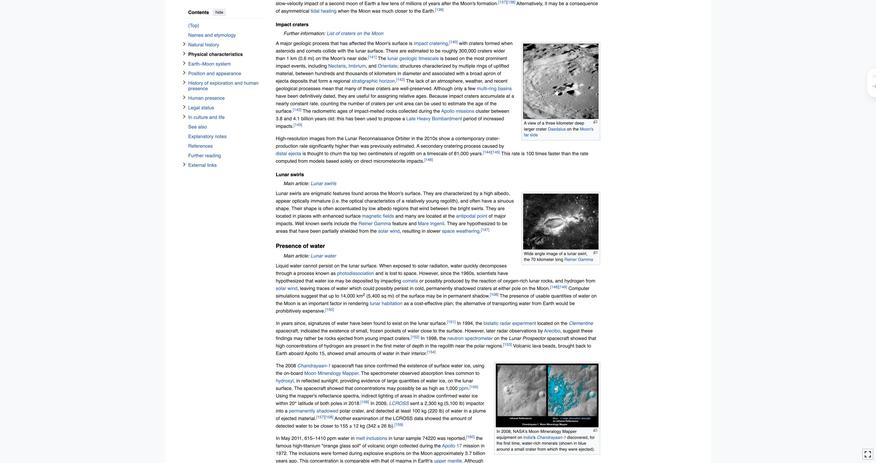 Task type: vqa. For each thing, say whether or not it's contained in the screenshot.
third x small icon from the bottom
yes



Task type: locate. For each thing, give the bounding box(es) containing it.
6 x small image from the top
[[182, 163, 186, 167]]

0 vertical spatial note
[[276, 30, 601, 37]]

1 note from the top
[[276, 30, 601, 37]]

2 x small image from the top
[[182, 61, 186, 65]]

note
[[276, 30, 601, 37], [276, 180, 601, 187], [276, 252, 601, 260]]

0 vertical spatial x small image
[[182, 52, 186, 56]]

1 x small image from the top
[[182, 42, 186, 46]]

2 vertical spatial note
[[276, 252, 601, 260]]

x small image
[[182, 42, 186, 46], [182, 61, 186, 65], [182, 71, 186, 75], [182, 95, 186, 100], [182, 105, 186, 109], [182, 163, 186, 167]]

2 note from the top
[[276, 180, 601, 187]]

1 vertical spatial x small image
[[182, 80, 186, 84]]

fullscreen image
[[865, 451, 872, 458]]

x small image
[[182, 52, 186, 56], [182, 80, 186, 84], [182, 115, 186, 119]]

2 vertical spatial x small image
[[182, 115, 186, 119]]

1 vertical spatial note
[[276, 180, 601, 187]]



Task type: describe. For each thing, give the bounding box(es) containing it.
3 x small image from the top
[[182, 71, 186, 75]]

3 note from the top
[[276, 252, 601, 260]]

3 x small image from the top
[[182, 115, 186, 119]]

2 x small image from the top
[[182, 80, 186, 84]]

4 x small image from the top
[[182, 95, 186, 100]]

a gray, many-ridged surface from high above. the largest feature is a circular ringed structure with high walled sides and a lower central peak: the entire surface out to the horizon is filled with similar structures that are smaller and overlapping. image
[[523, 43, 599, 119]]

1 x small image from the top
[[182, 52, 186, 56]]

5 x small image from the top
[[182, 105, 186, 109]]



